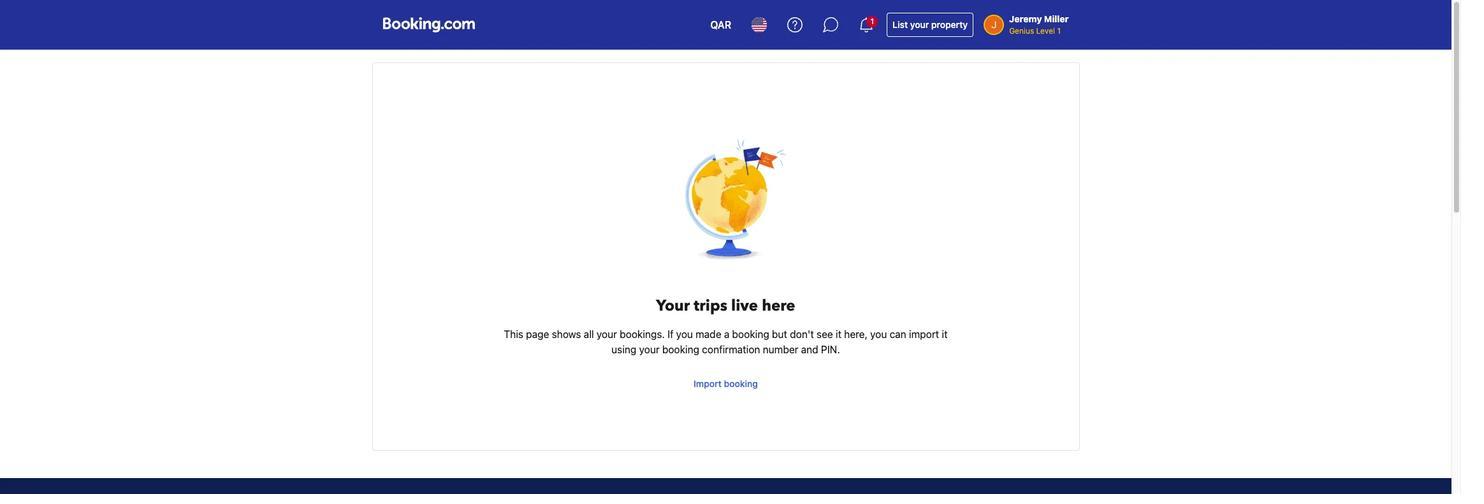 Task type: describe. For each thing, give the bounding box(es) containing it.
your trips live here
[[656, 296, 795, 317]]

a
[[724, 329, 730, 340]]

page
[[526, 329, 549, 340]]

import
[[909, 329, 939, 340]]

2 it from the left
[[942, 329, 948, 340]]

1 inside jeremy miller genius level 1
[[1057, 26, 1061, 36]]

1 horizontal spatial your
[[639, 344, 660, 356]]

see
[[817, 329, 833, 340]]

here
[[762, 296, 795, 317]]

list
[[893, 19, 908, 30]]

shows
[[552, 329, 581, 340]]

this page shows all your bookings. if you made a booking but don't see it here, you can import it using your booking confirmation number and pin.
[[504, 329, 948, 356]]

if
[[668, 329, 674, 340]]

1 you from the left
[[676, 329, 693, 340]]

bookings.
[[620, 329, 665, 340]]

and
[[801, 344, 818, 356]]

can
[[890, 329, 906, 340]]

1 button
[[851, 10, 882, 40]]

2 you from the left
[[870, 329, 887, 340]]

confirmation
[[702, 344, 760, 356]]

qar
[[710, 19, 731, 31]]

all
[[584, 329, 594, 340]]

booking inside import booking dropdown button
[[724, 379, 758, 390]]

1 vertical spatial booking
[[662, 344, 699, 356]]

list your property link
[[887, 13, 974, 37]]

your
[[656, 296, 690, 317]]

list your property
[[893, 19, 968, 30]]

here,
[[844, 329, 868, 340]]

live
[[731, 296, 758, 317]]

0 horizontal spatial your
[[597, 329, 617, 340]]

trips
[[694, 296, 727, 317]]



Task type: vqa. For each thing, say whether or not it's contained in the screenshot.
'QAR' button
yes



Task type: locate. For each thing, give the bounding box(es) containing it.
0 horizontal spatial you
[[676, 329, 693, 340]]

1 down miller
[[1057, 26, 1061, 36]]

it right see
[[836, 329, 842, 340]]

1
[[871, 17, 874, 26], [1057, 26, 1061, 36]]

1 left list
[[871, 17, 874, 26]]

2 horizontal spatial your
[[910, 19, 929, 30]]

2 vertical spatial booking
[[724, 379, 758, 390]]

1 inside button
[[871, 17, 874, 26]]

import booking button
[[689, 373, 763, 396]]

jeremy miller genius level 1
[[1009, 13, 1069, 36]]

your right all
[[597, 329, 617, 340]]

your right list
[[910, 19, 929, 30]]

jeremy
[[1009, 13, 1042, 24]]

you
[[676, 329, 693, 340], [870, 329, 887, 340]]

1 horizontal spatial 1
[[1057, 26, 1061, 36]]

level
[[1036, 26, 1055, 36]]

this
[[504, 329, 523, 340]]

you left can
[[870, 329, 887, 340]]

booking right the a
[[732, 329, 769, 340]]

property
[[931, 19, 968, 30]]

1 horizontal spatial it
[[942, 329, 948, 340]]

booking.com online hotel reservations image
[[383, 17, 475, 33]]

genius
[[1009, 26, 1034, 36]]

miller
[[1044, 13, 1069, 24]]

import
[[694, 379, 722, 390]]

it right import
[[942, 329, 948, 340]]

don't
[[790, 329, 814, 340]]

your
[[910, 19, 929, 30], [597, 329, 617, 340], [639, 344, 660, 356]]

import booking
[[694, 379, 758, 390]]

made
[[696, 329, 721, 340]]

booking down if
[[662, 344, 699, 356]]

booking
[[732, 329, 769, 340], [662, 344, 699, 356], [724, 379, 758, 390]]

1 it from the left
[[836, 329, 842, 340]]

2 vertical spatial your
[[639, 344, 660, 356]]

your down bookings.
[[639, 344, 660, 356]]

booking right import
[[724, 379, 758, 390]]

0 horizontal spatial it
[[836, 329, 842, 340]]

0 vertical spatial your
[[910, 19, 929, 30]]

you right if
[[676, 329, 693, 340]]

but
[[772, 329, 787, 340]]

0 horizontal spatial 1
[[871, 17, 874, 26]]

number
[[763, 344, 799, 356]]

1 horizontal spatial you
[[870, 329, 887, 340]]

0 vertical spatial booking
[[732, 329, 769, 340]]

1 vertical spatial your
[[597, 329, 617, 340]]

using
[[612, 344, 637, 356]]

your inside list your property link
[[910, 19, 929, 30]]

pin.
[[821, 344, 840, 356]]

qar button
[[703, 10, 739, 40]]

it
[[836, 329, 842, 340], [942, 329, 948, 340]]



